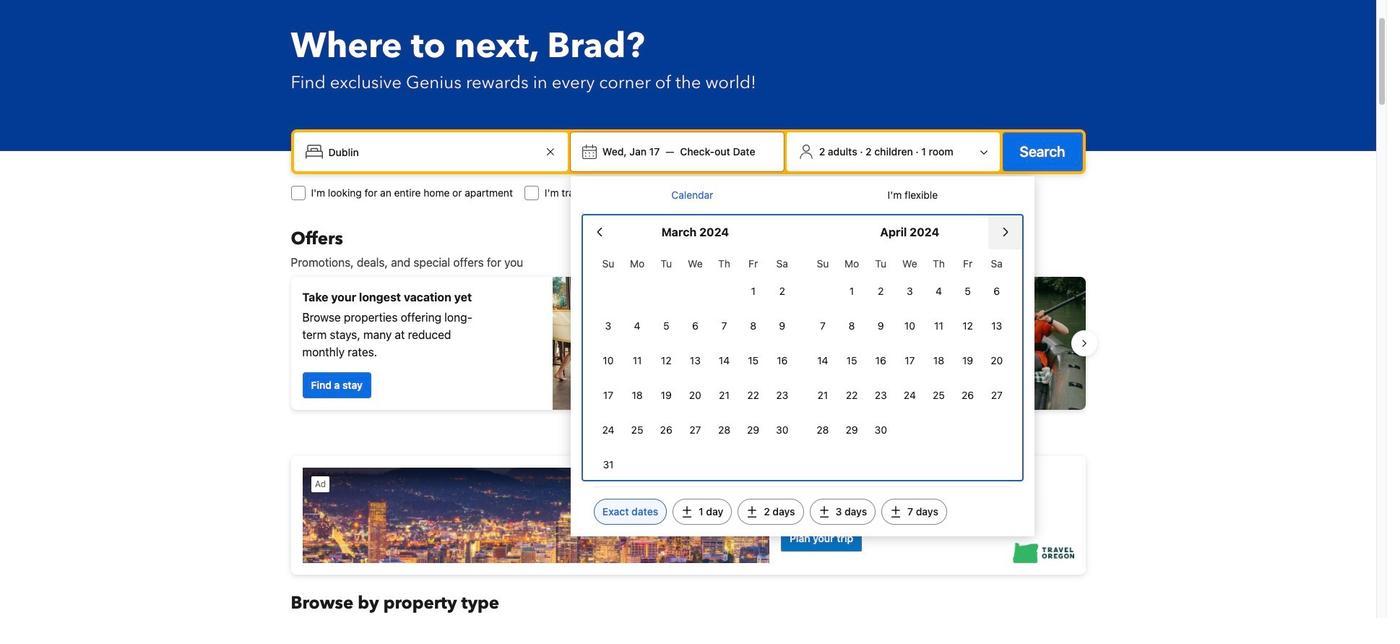 Task type: locate. For each thing, give the bounding box(es) containing it.
8 April 2024 checkbox
[[838, 310, 867, 342]]

7 April 2024 checkbox
[[809, 310, 838, 342]]

1 horizontal spatial grid
[[809, 249, 1012, 446]]

12 March 2024 checkbox
[[652, 345, 681, 377]]

9 April 2024 checkbox
[[867, 310, 896, 342]]

15 March 2024 checkbox
[[739, 345, 768, 377]]

8 March 2024 checkbox
[[739, 310, 768, 342]]

12 April 2024 checkbox
[[954, 310, 983, 342]]

20 March 2024 checkbox
[[681, 379, 710, 411]]

25 April 2024 checkbox
[[925, 379, 954, 411]]

16 March 2024 checkbox
[[768, 345, 797, 377]]

3 March 2024 checkbox
[[594, 310, 623, 342]]

tab list
[[582, 176, 1023, 215]]

4 April 2024 checkbox
[[925, 275, 954, 307]]

24 April 2024 checkbox
[[896, 379, 925, 411]]

24 March 2024 checkbox
[[594, 414, 623, 446]]

17 March 2024 checkbox
[[594, 379, 623, 411]]

region
[[279, 271, 1098, 416]]

1 March 2024 checkbox
[[739, 275, 768, 307]]

27 April 2024 checkbox
[[983, 379, 1012, 411]]

5 April 2024 checkbox
[[954, 275, 983, 307]]

22 April 2024 checkbox
[[838, 379, 867, 411]]

main content
[[279, 228, 1098, 618]]

1 grid from the left
[[594, 249, 797, 481]]

29 April 2024 checkbox
[[838, 414, 867, 446]]

30 April 2024 checkbox
[[867, 414, 896, 446]]

21 March 2024 checkbox
[[710, 379, 739, 411]]

3 April 2024 checkbox
[[896, 275, 925, 307]]

progress bar
[[680, 421, 697, 427]]

take your longest vacation yet image
[[553, 277, 683, 410]]

5 March 2024 checkbox
[[652, 310, 681, 342]]

18 April 2024 checkbox
[[925, 345, 954, 377]]

10 March 2024 checkbox
[[594, 345, 623, 377]]

31 March 2024 checkbox
[[594, 449, 623, 481]]

0 horizontal spatial grid
[[594, 249, 797, 481]]

15 April 2024 checkbox
[[838, 345, 867, 377]]

grid
[[594, 249, 797, 481], [809, 249, 1012, 446]]

14 April 2024 checkbox
[[809, 345, 838, 377]]

2 April 2024 checkbox
[[867, 275, 896, 307]]

19 March 2024 checkbox
[[652, 379, 681, 411]]

26 April 2024 checkbox
[[954, 379, 983, 411]]

27 March 2024 checkbox
[[681, 414, 710, 446]]



Task type: describe. For each thing, give the bounding box(es) containing it.
19 April 2024 checkbox
[[954, 345, 983, 377]]

2 March 2024 checkbox
[[768, 275, 797, 307]]

28 March 2024 checkbox
[[710, 414, 739, 446]]

22 March 2024 checkbox
[[739, 379, 768, 411]]

30 March 2024 checkbox
[[768, 414, 797, 446]]

6 April 2024 checkbox
[[983, 275, 1012, 307]]

advertisement element
[[291, 456, 1086, 575]]

23 April 2024 checkbox
[[867, 379, 896, 411]]

7 March 2024 checkbox
[[710, 310, 739, 342]]

a young girl and woman kayak on a river image
[[694, 277, 1086, 410]]

9 March 2024 checkbox
[[768, 310, 797, 342]]

21 April 2024 checkbox
[[809, 379, 838, 411]]

11 April 2024 checkbox
[[925, 310, 954, 342]]

17 April 2024 checkbox
[[896, 345, 925, 377]]

11 March 2024 checkbox
[[623, 345, 652, 377]]

20 April 2024 checkbox
[[983, 345, 1012, 377]]

13 March 2024 checkbox
[[681, 345, 710, 377]]

28 April 2024 checkbox
[[809, 414, 838, 446]]

25 March 2024 checkbox
[[623, 414, 652, 446]]

10 April 2024 checkbox
[[896, 310, 925, 342]]

18 March 2024 checkbox
[[623, 379, 652, 411]]

23 March 2024 checkbox
[[768, 379, 797, 411]]

Where are you going? field
[[323, 139, 542, 165]]

29 March 2024 checkbox
[[739, 414, 768, 446]]

2 grid from the left
[[809, 249, 1012, 446]]

4 March 2024 checkbox
[[623, 310, 652, 342]]

6 March 2024 checkbox
[[681, 310, 710, 342]]

16 April 2024 checkbox
[[867, 345, 896, 377]]

1 April 2024 checkbox
[[838, 275, 867, 307]]

14 March 2024 checkbox
[[710, 345, 739, 377]]

13 April 2024 checkbox
[[983, 310, 1012, 342]]

26 March 2024 checkbox
[[652, 414, 681, 446]]



Task type: vqa. For each thing, say whether or not it's contained in the screenshot.
and inside "PREMIUM IS THE MOST POPULAR CAR GROUP TO RENT IN THE UNITED STATES, FOLLOWED BY SUV AND MEDIUM."
no



